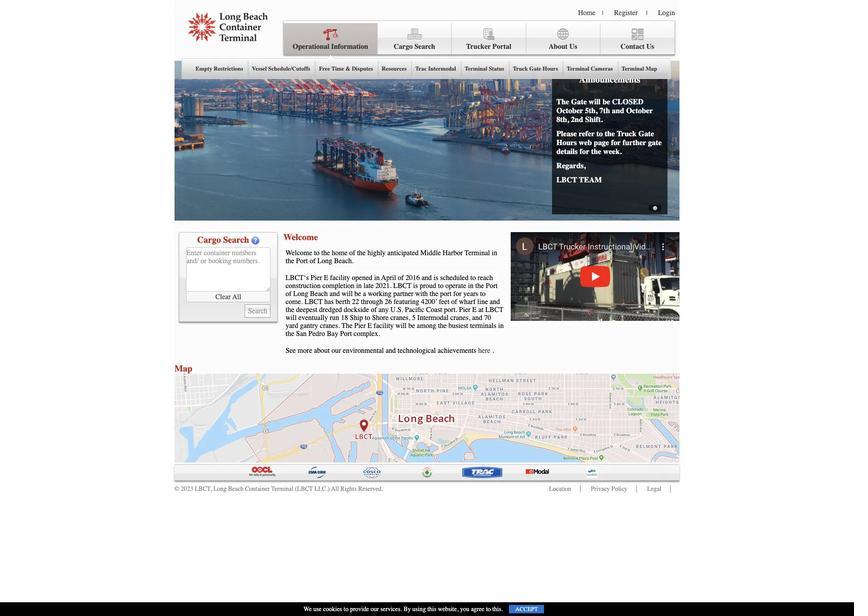 Task type: locate. For each thing, give the bounding box(es) containing it.
restrictions
[[214, 65, 243, 72]]

long inside lbct's pier e facility opened in april of 2016 and is scheduled to reach construction completion in late 2021.  lbct is proud to operate in the port of long beach and will be a working partner with the port for years to come.  lbct has berth 22 through 26 featuring 4200' feet of wharf line and the deepest dredged dockside of any u.s. pacific coast port. pier e at lbct will eventually run 18 ship to shore cranes, 5 intermodal cranes, and 70 yard gantry cranes. the pier e facility will be among the busiest terminals in the san pedro bay port complex.
[[293, 290, 308, 298]]

1 vertical spatial our
[[371, 606, 379, 613]]

2 horizontal spatial long
[[317, 257, 332, 265]]

us right contact
[[647, 43, 654, 51]]

hours inside please refer to the truck gate hours web page for further gate details for the week.
[[557, 138, 577, 147]]

0 horizontal spatial cranes,
[[390, 314, 410, 322]]

1 vertical spatial truck
[[617, 129, 637, 138]]

0 horizontal spatial us
[[570, 43, 577, 51]]

terminal left status
[[465, 65, 487, 72]]

the inside lbct's pier e facility opened in april of 2016 and is scheduled to reach construction completion in late 2021.  lbct is proud to operate in the port of long beach and will be a working partner with the port for years to come.  lbct has berth 22 through 26 featuring 4200' feet of wharf line and the deepest dredged dockside of any u.s. pacific coast port. pier e at lbct will eventually run 18 ship to shore cranes, 5 intermodal cranes, and 70 yard gantry cranes. the pier e facility will be among the busiest terminals in the san pedro bay port complex.
[[342, 322, 353, 330]]

1 horizontal spatial our
[[371, 606, 379, 613]]

truck inside operational information menu item
[[513, 65, 528, 72]]

e left at
[[472, 306, 477, 314]]

1 horizontal spatial long
[[293, 290, 308, 298]]

dredged
[[319, 306, 342, 314]]

2 vertical spatial pier
[[354, 322, 366, 330]]

of right feet
[[451, 298, 457, 306]]

long down 'lbct's'
[[293, 290, 308, 298]]

terminal left "(lbct"
[[271, 486, 293, 493]]

gate up 2nd
[[571, 97, 587, 106]]

the up week.
[[605, 129, 615, 138]]

to left reach in the top right of the page
[[470, 274, 476, 282]]

welcome for welcome to the home of the highly anticipated middle harbor terminal in the port of long beach.
[[286, 249, 312, 257]]

beach up dredged
[[310, 290, 328, 298]]

1 horizontal spatial all
[[331, 486, 339, 493]]

e left shore
[[368, 322, 372, 330]]

here
[[478, 347, 490, 355]]

1 vertical spatial long
[[293, 290, 308, 298]]

empty
[[196, 65, 212, 72]]

beach left container
[[228, 486, 244, 493]]

e
[[324, 274, 328, 282], [472, 306, 477, 314], [368, 322, 372, 330]]

in left "late"
[[356, 282, 362, 290]]

terminal inside terminal status "link"
[[465, 65, 487, 72]]

gate down closed
[[639, 129, 654, 138]]

to left this.
[[486, 606, 491, 613]]

yard
[[286, 322, 298, 330]]

port up line
[[486, 282, 498, 290]]

terminal map
[[622, 65, 657, 72]]

all right the clear
[[232, 293, 241, 301]]

0 vertical spatial the
[[557, 97, 569, 106]]

a
[[363, 290, 366, 298]]

welcome inside welcome to the home of the highly anticipated middle harbor terminal in the port of long beach.
[[286, 249, 312, 257]]

will down come. at the top left of the page
[[286, 314, 297, 322]]

2 horizontal spatial for
[[611, 138, 621, 147]]

1 horizontal spatial search
[[415, 43, 435, 51]]

2 us from the left
[[647, 43, 654, 51]]

1 horizontal spatial map
[[646, 65, 657, 72]]

0 vertical spatial all
[[232, 293, 241, 301]]

years
[[463, 290, 478, 298]]

scheduled
[[440, 274, 469, 282]]

and left 70
[[472, 314, 482, 322]]

1 horizontal spatial for
[[580, 147, 589, 156]]

facility down 'any'
[[374, 322, 394, 330]]

regards,​
[[557, 161, 586, 170]]

1 horizontal spatial october
[[626, 106, 653, 115]]

2 cranes, from the left
[[450, 314, 470, 322]]

for inside lbct's pier e facility opened in april of 2016 and is scheduled to reach construction completion in late 2021.  lbct is proud to operate in the port of long beach and will be a working partner with the port for years to come.  lbct has berth 22 through 26 featuring 4200' feet of wharf line and the deepest dredged dockside of any u.s. pacific coast port. pier e at lbct will eventually run 18 ship to shore cranes, 5 intermodal cranes, and 70 yard gantry cranes. the pier e facility will be among the busiest terminals in the san pedro bay port complex.
[[453, 290, 462, 298]]

1 horizontal spatial e
[[368, 322, 372, 330]]

0 vertical spatial our
[[332, 347, 341, 355]]

be left among
[[408, 322, 415, 330]]

1 horizontal spatial cargo
[[394, 43, 413, 51]]

in
[[492, 249, 497, 257], [374, 274, 380, 282], [356, 282, 362, 290], [468, 282, 474, 290], [498, 322, 504, 330]]

trucker
[[466, 43, 491, 51]]

the left highly
[[357, 249, 366, 257]]

2 horizontal spatial be
[[603, 97, 610, 106]]

2 horizontal spatial pier
[[459, 306, 471, 314]]

achievements
[[438, 347, 476, 355]]

pier down the dockside
[[354, 322, 366, 330]]

october up please
[[557, 106, 583, 115]]

0 vertical spatial search
[[415, 43, 435, 51]]

terminal for terminal map
[[622, 65, 644, 72]]

2 | from the left
[[646, 9, 648, 17]]

search inside menu bar
[[415, 43, 435, 51]]

1 horizontal spatial gate
[[571, 97, 587, 106]]

for right details
[[580, 147, 589, 156]]

through
[[361, 298, 383, 306]]

gate inside please refer to the truck gate hours web page for further gate details for the week.
[[639, 129, 654, 138]]

hours left web at the top
[[557, 138, 577, 147]]

be left a
[[355, 290, 361, 298]]

terminal down contact
[[622, 65, 644, 72]]

1 vertical spatial the
[[342, 322, 353, 330]]

facility down beach.
[[330, 274, 350, 282]]

will left a
[[342, 290, 353, 298]]

2 vertical spatial long
[[213, 486, 227, 493]]

our right provide
[[371, 606, 379, 613]]

1 horizontal spatial cargo search
[[394, 43, 435, 51]]

pier right 'lbct's'
[[311, 274, 322, 282]]

1 october from the left
[[557, 106, 583, 115]]

will left 5
[[396, 322, 407, 330]]

lbct's pier e facility opened in april of 2016 and is scheduled to reach construction completion in late 2021.  lbct is proud to operate in the port of long beach and will be a working partner with the port for years to come.  lbct has berth 22 through 26 featuring 4200' feet of wharf line and the deepest dredged dockside of any u.s. pacific coast port. pier e at lbct will eventually run 18 ship to shore cranes, 5 intermodal cranes, and 70 yard gantry cranes. the pier e facility will be among the busiest terminals in the san pedro bay port complex.
[[286, 274, 504, 338]]

status
[[489, 65, 504, 72]]

cranes, left 5
[[390, 314, 410, 322]]

cargo search up "trac"
[[394, 43, 435, 51]]

bay
[[327, 330, 338, 338]]

terminal left cameras
[[567, 65, 589, 72]]

0 horizontal spatial cargo
[[197, 235, 221, 245]]

beach
[[310, 290, 328, 298], [228, 486, 244, 493]]

our
[[332, 347, 341, 355], [371, 606, 379, 613]]

welcome
[[283, 232, 318, 243], [286, 249, 312, 257]]

long left beach.
[[317, 257, 332, 265]]

trucker portal
[[466, 43, 512, 51]]

gate right status
[[529, 65, 541, 72]]

in up reach in the top right of the page
[[492, 249, 497, 257]]

2 vertical spatial be
[[408, 322, 415, 330]]

0 horizontal spatial port
[[296, 257, 308, 265]]

1 vertical spatial all
[[331, 486, 339, 493]]

dockside
[[344, 306, 369, 314]]

0 vertical spatial welcome
[[283, 232, 318, 243]]

this.
[[492, 606, 503, 613]]

truck up week.
[[617, 129, 637, 138]]

1 vertical spatial search
[[223, 235, 249, 245]]

1 horizontal spatial pier
[[354, 322, 366, 330]]

0 vertical spatial beach
[[310, 290, 328, 298]]

0 vertical spatial gate
[[529, 65, 541, 72]]

ship
[[350, 314, 363, 322]]

search up "trac"
[[415, 43, 435, 51]]

1 horizontal spatial truck
[[617, 129, 637, 138]]

cargo up "enter container numbers and/ or booking numbers." text box
[[197, 235, 221, 245]]

1 vertical spatial cargo search
[[197, 235, 249, 245]]

0 horizontal spatial for
[[453, 290, 462, 298]]

None submit
[[245, 305, 271, 318]]

to left home
[[314, 249, 320, 257]]

for right page on the top
[[611, 138, 621, 147]]

reserved.
[[358, 486, 383, 493]]

and
[[422, 274, 432, 282], [330, 290, 340, 298], [490, 298, 500, 306], [472, 314, 482, 322], [386, 347, 396, 355]]

0 horizontal spatial october
[[557, 106, 583, 115]]

1 horizontal spatial cranes,
[[450, 314, 470, 322]]

details
[[557, 147, 578, 156]]

run
[[330, 314, 339, 322]]

1 vertical spatial gate
[[571, 97, 587, 106]]

0 vertical spatial hours
[[543, 65, 558, 72]]

menu bar
[[182, 20, 675, 79]]

and right line
[[490, 298, 500, 306]]

truck inside please refer to the truck gate hours web page for further gate details for the week.
[[617, 129, 637, 138]]

1 horizontal spatial |
[[646, 9, 648, 17]]

and right 2016
[[422, 274, 432, 282]]

1 vertical spatial welcome
[[286, 249, 312, 257]]

2 horizontal spatial port
[[486, 282, 498, 290]]

port up 'lbct's'
[[296, 257, 308, 265]]

use
[[313, 606, 322, 613]]

gate for the
[[571, 97, 587, 106]]

cargo search up "enter container numbers and/ or booking numbers." text box
[[197, 235, 249, 245]]

2 vertical spatial gate
[[639, 129, 654, 138]]

gate inside the gate will be closed october 5th, 7th and october 8th, 2nd shift.
[[571, 97, 587, 106]]

to right ship at the left of the page
[[365, 314, 370, 322]]

long right lbct,
[[213, 486, 227, 493]]

0 vertical spatial long
[[317, 257, 332, 265]]

beach inside lbct's pier e facility opened in april of 2016 and is scheduled to reach construction completion in late 2021.  lbct is proud to operate in the port of long beach and will be a working partner with the port for years to come.  lbct has berth 22 through 26 featuring 4200' feet of wharf line and the deepest dredged dockside of any u.s. pacific coast port. pier e at lbct will eventually run 18 ship to shore cranes, 5 intermodal cranes, and 70 yard gantry cranes. the pier e facility will be among the busiest terminals in the san pedro bay port complex.
[[310, 290, 328, 298]]

0 horizontal spatial gate
[[529, 65, 541, 72]]

of down 'lbct's'
[[286, 290, 292, 298]]

gate
[[529, 65, 541, 72], [571, 97, 587, 106], [639, 129, 654, 138]]

will up shift.
[[589, 97, 601, 106]]

intermodal inside lbct's pier e facility opened in april of 2016 and is scheduled to reach construction completion in late 2021.  lbct is proud to operate in the port of long beach and will be a working partner with the port for years to come.  lbct has berth 22 through 26 featuring 4200' feet of wharf line and the deepest dredged dockside of any u.s. pacific coast port. pier e at lbct will eventually run 18 ship to shore cranes, 5 intermodal cranes, and 70 yard gantry cranes. the pier e facility will be among the busiest terminals in the san pedro bay port complex.
[[417, 314, 449, 322]]

1 vertical spatial hours
[[557, 138, 577, 147]]

is left scheduled
[[434, 274, 438, 282]]

0 vertical spatial e
[[324, 274, 328, 282]]

0 vertical spatial truck
[[513, 65, 528, 72]]

come.
[[286, 298, 303, 306]]

2 vertical spatial port
[[340, 330, 352, 338]]

1 | from the left
[[602, 9, 604, 17]]

be inside the gate will be closed october 5th, 7th and october 8th, 2nd shift.
[[603, 97, 610, 106]]

pier
[[311, 274, 322, 282], [459, 306, 471, 314], [354, 322, 366, 330]]

0 vertical spatial intermodal
[[428, 65, 456, 72]]

be left closed
[[603, 97, 610, 106]]

cargo up resources
[[394, 43, 413, 51]]

0 horizontal spatial beach
[[228, 486, 244, 493]]

technological
[[398, 347, 436, 355]]

lbct down regards,​
[[557, 175, 577, 184]]

terminal inside welcome to the home of the highly anticipated middle harbor terminal in the port of long beach.
[[465, 249, 490, 257]]

our right about
[[332, 347, 341, 355]]

port right bay
[[340, 330, 352, 338]]

1 horizontal spatial beach
[[310, 290, 328, 298]]

wharf
[[459, 298, 476, 306]]

team
[[579, 175, 602, 184]]

intermodal inside operational information menu item
[[428, 65, 456, 72]]

port inside welcome to the home of the highly anticipated middle harbor terminal in the port of long beach.
[[296, 257, 308, 265]]

hours down about at the right of page
[[543, 65, 558, 72]]

1 horizontal spatial the
[[557, 97, 569, 106]]

for right port at the right of the page
[[453, 290, 462, 298]]

0 vertical spatial be
[[603, 97, 610, 106]]

the up line
[[475, 282, 484, 290]]

1 horizontal spatial port
[[340, 330, 352, 338]]

is left proud
[[413, 282, 418, 290]]

the left san
[[286, 330, 294, 338]]

port
[[296, 257, 308, 265], [486, 282, 498, 290], [340, 330, 352, 338]]

search
[[415, 43, 435, 51], [223, 235, 249, 245]]

0 horizontal spatial pier
[[311, 274, 322, 282]]

terminal inside terminal map link
[[622, 65, 644, 72]]

week.
[[603, 147, 622, 156]]

the
[[557, 97, 569, 106], [342, 322, 353, 330]]

e up has
[[324, 274, 328, 282]]

1 vertical spatial pier
[[459, 306, 471, 314]]

the up yard
[[286, 306, 294, 314]]

terminal status link
[[461, 59, 509, 79]]

0 horizontal spatial e
[[324, 274, 328, 282]]

0 vertical spatial map
[[646, 65, 657, 72]]

0 horizontal spatial |
[[602, 9, 604, 17]]

lbct,
[[195, 486, 212, 493]]

0 horizontal spatial truck
[[513, 65, 528, 72]]

cameras
[[591, 65, 613, 72]]

portal
[[493, 43, 512, 51]]

0 horizontal spatial map
[[175, 364, 192, 374]]

environmental
[[343, 347, 384, 355]]

0 horizontal spatial all
[[232, 293, 241, 301]]

the
[[605, 129, 615, 138], [591, 147, 601, 156], [321, 249, 330, 257], [357, 249, 366, 257], [286, 257, 294, 265], [475, 282, 484, 290], [430, 290, 438, 298], [286, 306, 294, 314], [438, 322, 447, 330], [286, 330, 294, 338]]

0 horizontal spatial the
[[342, 322, 353, 330]]

truck right status
[[513, 65, 528, 72]]

2 horizontal spatial e
[[472, 306, 477, 314]]

2 horizontal spatial gate
[[639, 129, 654, 138]]

of
[[349, 249, 355, 257], [310, 257, 316, 265], [398, 274, 404, 282], [286, 290, 292, 298], [451, 298, 457, 306], [371, 306, 377, 314]]

1 horizontal spatial is
[[434, 274, 438, 282]]

pacific
[[405, 306, 424, 314]]

free time & disputes link
[[315, 59, 377, 79]]

intermodal right "trac"
[[428, 65, 456, 72]]

gate inside operational information menu item
[[529, 65, 541, 72]]

container
[[245, 486, 270, 493]]

agree
[[471, 606, 484, 613]]

1 vertical spatial intermodal
[[417, 314, 449, 322]]

terminal right harbor
[[465, 249, 490, 257]]

0 horizontal spatial long
[[213, 486, 227, 493]]

2nd
[[571, 115, 583, 124]]

0 vertical spatial facility
[[330, 274, 350, 282]]

of right home
[[349, 249, 355, 257]]

welcome to the home of the highly anticipated middle harbor terminal in the port of long beach.
[[286, 249, 497, 265]]

complex.
[[354, 330, 380, 338]]

using
[[412, 606, 426, 613]]

1 vertical spatial beach
[[228, 486, 244, 493]]

0 vertical spatial pier
[[311, 274, 322, 282]]

long inside welcome to the home of the highly anticipated middle harbor terminal in the port of long beach.
[[317, 257, 332, 265]]

terminal inside terminal cameras link
[[567, 65, 589, 72]]

of left 2016
[[398, 274, 404, 282]]

cargo search
[[394, 43, 435, 51], [197, 235, 249, 245]]

intermodal down 4200'
[[417, 314, 449, 322]]

18
[[341, 314, 348, 322]]

middle
[[420, 249, 441, 257]]

cranes,
[[390, 314, 410, 322], [450, 314, 470, 322]]

the right run
[[342, 322, 353, 330]]

the up 8th,
[[557, 97, 569, 106]]

home link
[[578, 9, 596, 17]]

in inside welcome to the home of the highly anticipated middle harbor terminal in the port of long beach.
[[492, 249, 497, 257]]

llc.)
[[314, 486, 330, 493]]

to right refer
[[597, 129, 603, 138]]

clear
[[215, 293, 231, 301]]

privacy policy link
[[591, 486, 628, 493]]

1 horizontal spatial facility
[[374, 322, 394, 330]]

october up the further
[[626, 106, 653, 115]]

is
[[434, 274, 438, 282], [413, 282, 418, 290]]

1 us from the left
[[570, 43, 577, 51]]

services.
[[381, 606, 402, 613]]

terminal for terminal cameras
[[567, 65, 589, 72]]

us
[[570, 43, 577, 51], [647, 43, 654, 51]]

be
[[603, 97, 610, 106], [355, 290, 361, 298], [408, 322, 415, 330]]

home
[[578, 9, 596, 17]]

cookies
[[323, 606, 342, 613]]

| left login
[[646, 9, 648, 17]]

| right home link
[[602, 9, 604, 17]]

the gate will be closed october 5th, 7th and october 8th, 2nd shift.
[[557, 97, 653, 124]]

cranes, down wharf
[[450, 314, 470, 322]]

1 vertical spatial be
[[355, 290, 361, 298]]

you
[[460, 606, 469, 613]]

search up "enter container numbers and/ or booking numbers." text box
[[223, 235, 249, 245]]

us for contact us
[[647, 43, 654, 51]]

all right llc.)
[[331, 486, 339, 493]]

0 vertical spatial port
[[296, 257, 308, 265]]

pier right port.
[[459, 306, 471, 314]]

us right about at the right of page
[[570, 43, 577, 51]]

1 horizontal spatial us
[[647, 43, 654, 51]]

0 vertical spatial cargo search
[[394, 43, 435, 51]]



Task type: vqa. For each thing, say whether or not it's contained in the screenshot.
Trucker Portal link
yes



Task type: describe. For each thing, give the bounding box(es) containing it.
in right 70
[[498, 322, 504, 330]]

among
[[417, 322, 436, 330]]

partner
[[393, 290, 414, 298]]

0 horizontal spatial search
[[223, 235, 249, 245]]

clear all
[[215, 293, 241, 301]]

lbct team
[[557, 175, 602, 184]]

map inside operational information menu item
[[646, 65, 657, 72]]

we use cookies to provide our services. by using this website, you agree to this.
[[304, 606, 503, 613]]

5th, 7th and
[[585, 106, 624, 115]]

vessel schedule/cutoffs
[[252, 65, 310, 72]]

.
[[492, 347, 494, 355]]

about
[[314, 347, 330, 355]]

legal link
[[647, 486, 661, 493]]

&
[[346, 65, 350, 72]]

welcome for welcome
[[283, 232, 318, 243]]

22
[[352, 298, 359, 306]]

2021.
[[376, 282, 392, 290]]

operate
[[445, 282, 466, 290]]

completion
[[323, 282, 355, 290]]

trac intermodal link
[[411, 59, 461, 79]]

2 october from the left
[[626, 106, 653, 115]]

provide
[[350, 606, 369, 613]]

information
[[331, 43, 368, 51]]

the left week.
[[591, 147, 601, 156]]

terminal map link
[[617, 59, 662, 79]]

and left technological
[[386, 347, 396, 355]]

0 vertical spatial cargo
[[394, 43, 413, 51]]

has
[[324, 298, 334, 306]]

menu bar containing operational information
[[182, 20, 675, 79]]

accept button
[[509, 605, 544, 614]]

busiest
[[449, 322, 468, 330]]

at
[[478, 306, 484, 314]]

1 vertical spatial facility
[[374, 322, 394, 330]]

register
[[614, 9, 638, 17]]

0 horizontal spatial facility
[[330, 274, 350, 282]]

with
[[415, 290, 428, 298]]

port.
[[444, 306, 457, 314]]

please refer to the truck gate hours web page for further gate details for the week.
[[557, 129, 662, 156]]

shore
[[372, 314, 389, 322]]

operational information menu item
[[182, 23, 671, 79]]

vessel
[[252, 65, 267, 72]]

to inside please refer to the truck gate hours web page for further gate details for the week.
[[597, 129, 603, 138]]

highly
[[368, 249, 386, 257]]

feet
[[439, 298, 450, 306]]

anticipated
[[387, 249, 419, 257]]

2023
[[181, 486, 193, 493]]

website,
[[438, 606, 459, 613]]

1 horizontal spatial be
[[408, 322, 415, 330]]

berth
[[336, 298, 350, 306]]

announcements
[[579, 75, 641, 85]]

shift.
[[585, 115, 603, 124]]

© 2023 lbct, long beach container terminal (lbct llc.) all rights reserved.
[[175, 486, 383, 493]]

in right "late"
[[374, 274, 380, 282]]

will inside the gate will be closed october 5th, 7th and october 8th, 2nd shift.
[[589, 97, 601, 106]]

the left port at the right of the page
[[430, 290, 438, 298]]

resources link
[[377, 59, 411, 79]]

login link
[[658, 9, 675, 17]]

0 horizontal spatial is
[[413, 282, 418, 290]]

terminal cameras
[[567, 65, 613, 72]]

70
[[484, 314, 491, 322]]

location
[[549, 486, 571, 493]]

to inside welcome to the home of the highly anticipated middle harbor terminal in the port of long beach.
[[314, 249, 320, 257]]

©
[[175, 486, 179, 493]]

trac
[[415, 65, 427, 72]]

Enter container numbers and/ or booking numbers. text field
[[186, 247, 271, 292]]

the inside the gate will be closed october 5th, 7th and october 8th, 2nd shift.
[[557, 97, 569, 106]]

rights
[[341, 486, 357, 493]]

all inside button
[[232, 293, 241, 301]]

we
[[304, 606, 312, 613]]

empty restrictions
[[196, 65, 243, 72]]

register link
[[614, 9, 638, 17]]

lbct up 'featuring'
[[393, 282, 412, 290]]

featuring
[[394, 298, 419, 306]]

1 vertical spatial port
[[486, 282, 498, 290]]

late
[[364, 282, 374, 290]]

policy
[[612, 486, 628, 493]]

to right years
[[480, 290, 486, 298]]

1 vertical spatial e
[[472, 306, 477, 314]]

terminal for terminal status
[[465, 65, 487, 72]]

26
[[385, 298, 392, 306]]

0 horizontal spatial be
[[355, 290, 361, 298]]

us for about us
[[570, 43, 577, 51]]

(lbct
[[295, 486, 313, 493]]

closed
[[612, 97, 644, 106]]

0 horizontal spatial cargo search
[[197, 235, 249, 245]]

in right operate
[[468, 282, 474, 290]]

about us
[[549, 43, 577, 51]]

lbct left has
[[305, 298, 323, 306]]

the left home
[[321, 249, 330, 257]]

lbct right at
[[485, 306, 503, 314]]

disputes
[[352, 65, 373, 72]]

terminal cameras link
[[563, 59, 617, 79]]

1 vertical spatial map
[[175, 364, 192, 374]]

legal
[[647, 486, 661, 493]]

harbor
[[443, 249, 463, 257]]

any
[[379, 306, 389, 314]]

1 vertical spatial cargo
[[197, 235, 221, 245]]

to left provide
[[344, 606, 349, 613]]

cargo search link
[[378, 23, 452, 55]]

1 cranes, from the left
[[390, 314, 410, 322]]

2 vertical spatial e
[[368, 322, 372, 330]]

gantry
[[300, 322, 318, 330]]

0 horizontal spatial our
[[332, 347, 341, 355]]

by
[[404, 606, 411, 613]]

privacy
[[591, 486, 610, 493]]

construction
[[286, 282, 321, 290]]

truck gate hours link
[[509, 59, 563, 79]]

of up construction
[[310, 257, 316, 265]]

and up dredged
[[330, 290, 340, 298]]

the right among
[[438, 322, 447, 330]]

truck gate hours
[[513, 65, 558, 72]]

about us link
[[526, 23, 600, 55]]

of left 'any'
[[371, 306, 377, 314]]

please
[[557, 129, 577, 138]]

further
[[623, 138, 646, 147]]

4200'
[[421, 298, 437, 306]]

contact us
[[621, 43, 654, 51]]

home
[[332, 249, 348, 257]]

working
[[368, 290, 392, 298]]

gate for truck
[[529, 65, 541, 72]]

hours inside truck gate hours link
[[543, 65, 558, 72]]

proud
[[420, 282, 436, 290]]

the up 'lbct's'
[[286, 257, 294, 265]]

refer
[[579, 129, 595, 138]]

deepest
[[296, 306, 317, 314]]

to right proud
[[438, 282, 444, 290]]

operational information
[[293, 43, 368, 51]]

see more about our environmental and technological achievements here .
[[286, 347, 494, 355]]



